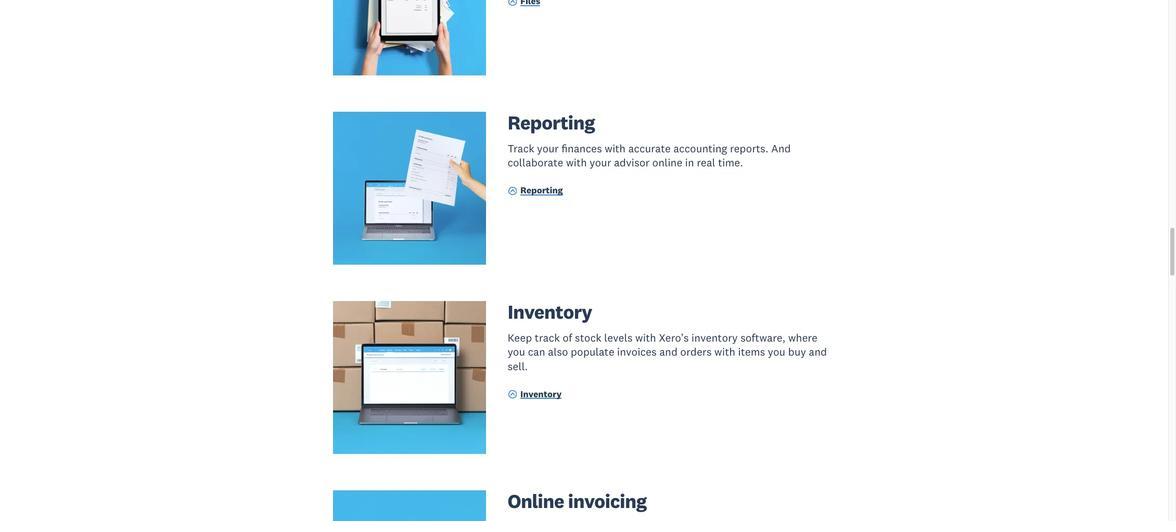Task type: describe. For each thing, give the bounding box(es) containing it.
buy
[[788, 345, 806, 359]]

0 vertical spatial inventory
[[508, 300, 592, 324]]

online
[[652, 156, 682, 170]]

and
[[771, 142, 791, 156]]

online invoicing
[[508, 489, 647, 514]]

reports.
[[730, 142, 769, 156]]

invoices
[[617, 345, 657, 359]]

where
[[788, 331, 818, 345]]

track
[[508, 142, 534, 156]]

levels
[[604, 331, 633, 345]]

track your finances with accurate accounting reports. and collaborate with your advisor online in real time.
[[508, 142, 791, 170]]

0 horizontal spatial your
[[537, 142, 559, 156]]

keep
[[508, 331, 532, 345]]

inventory button
[[508, 388, 562, 402]]

inventory
[[692, 331, 738, 345]]

xero's
[[659, 331, 689, 345]]

online
[[508, 489, 564, 514]]

track
[[535, 331, 560, 345]]

collaborate
[[508, 156, 563, 170]]

finances
[[562, 142, 602, 156]]

software,
[[741, 331, 786, 345]]

1 you from the left
[[508, 345, 525, 359]]

0 vertical spatial reporting
[[508, 110, 595, 135]]



Task type: vqa. For each thing, say whether or not it's contained in the screenshot.
No
no



Task type: locate. For each thing, give the bounding box(es) containing it.
stock
[[575, 331, 602, 345]]

reporting down collaborate
[[520, 185, 563, 196]]

1 horizontal spatial and
[[809, 345, 827, 359]]

your down the 'finances' at the top of page
[[590, 156, 611, 170]]

reporting button
[[508, 185, 563, 199]]

1 vertical spatial reporting
[[520, 185, 563, 196]]

invoicing
[[568, 489, 647, 514]]

of
[[563, 331, 572, 345]]

real
[[697, 156, 715, 170]]

keep track of stock levels with xero's inventory software, where you can also populate invoices and orders with items you buy and sell.
[[508, 331, 827, 374]]

and down xero's
[[659, 345, 678, 359]]

advisor
[[614, 156, 650, 170]]

with
[[605, 142, 626, 156], [566, 156, 587, 170], [635, 331, 656, 345], [714, 345, 735, 359]]

2 and from the left
[[809, 345, 827, 359]]

reporting
[[508, 110, 595, 135], [520, 185, 563, 196]]

1 vertical spatial inventory
[[520, 389, 562, 400]]

with down inventory
[[714, 345, 735, 359]]

and down where
[[809, 345, 827, 359]]

reporting inside button
[[520, 185, 563, 196]]

with up advisor
[[605, 142, 626, 156]]

items
[[738, 345, 765, 359]]

you
[[508, 345, 525, 359], [768, 345, 786, 359]]

time.
[[718, 156, 743, 170]]

you up sell.
[[508, 345, 525, 359]]

with up invoices
[[635, 331, 656, 345]]

populate
[[571, 345, 614, 359]]

your
[[537, 142, 559, 156], [590, 156, 611, 170]]

1 horizontal spatial you
[[768, 345, 786, 359]]

accounting
[[674, 142, 727, 156]]

0 horizontal spatial and
[[659, 345, 678, 359]]

reporting up track
[[508, 110, 595, 135]]

sell.
[[508, 359, 528, 374]]

inventory inside button
[[520, 389, 562, 400]]

and
[[659, 345, 678, 359], [809, 345, 827, 359]]

your up collaborate
[[537, 142, 559, 156]]

you down software,
[[768, 345, 786, 359]]

inventory
[[508, 300, 592, 324], [520, 389, 562, 400]]

1 horizontal spatial your
[[590, 156, 611, 170]]

inventory down sell.
[[520, 389, 562, 400]]

accurate
[[628, 142, 671, 156]]

also
[[548, 345, 568, 359]]

in
[[685, 156, 694, 170]]

with down the 'finances' at the top of page
[[566, 156, 587, 170]]

inventory up track
[[508, 300, 592, 324]]

can
[[528, 345, 545, 359]]

2 you from the left
[[768, 345, 786, 359]]

orders
[[680, 345, 712, 359]]

1 and from the left
[[659, 345, 678, 359]]

0 horizontal spatial you
[[508, 345, 525, 359]]



